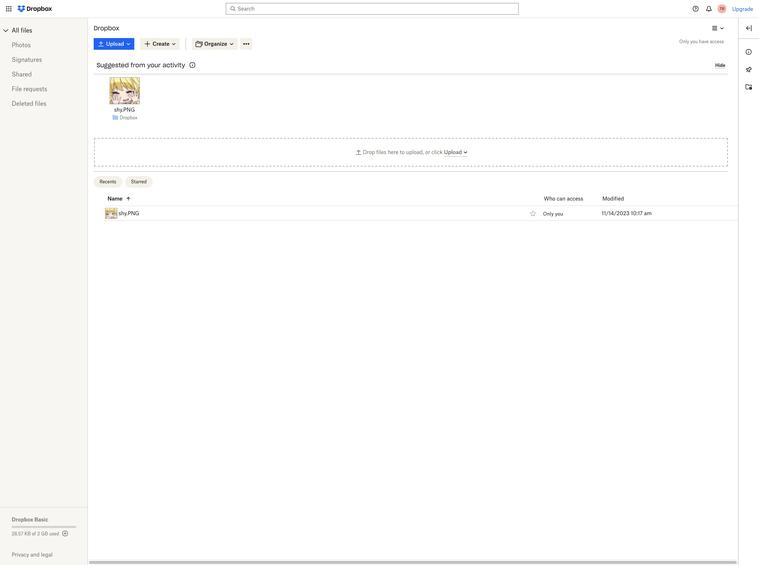 Task type: vqa. For each thing, say whether or not it's contained in the screenshot.
Documents inside the tab list
no



Task type: locate. For each thing, give the bounding box(es) containing it.
only left 'have'
[[679, 39, 689, 44]]

0 horizontal spatial dropbox
[[12, 516, 33, 523]]

1 horizontal spatial dropbox
[[94, 25, 119, 32]]

only inside name shy.png, modified 11/14/2023 10:17 am, element
[[543, 211, 554, 217]]

dropbox up "28.57"
[[12, 516, 33, 523]]

signatures
[[12, 56, 42, 63]]

1 vertical spatial only
[[543, 211, 554, 217]]

table containing name
[[88, 191, 739, 221]]

only you
[[543, 211, 563, 217]]

dropbox up upload dropdown button
[[94, 25, 119, 32]]

2 horizontal spatial dropbox
[[120, 115, 137, 120]]

tb button
[[716, 3, 728, 15]]

shy.png
[[114, 107, 135, 113], [119, 210, 139, 216]]

access right 'have'
[[710, 39, 724, 44]]

signatures link
[[12, 52, 76, 67]]

files down the file requests link
[[35, 100, 46, 107]]

access inside table
[[567, 195, 583, 201]]

open information panel image
[[744, 48, 753, 56]]

files
[[21, 27, 32, 34], [35, 100, 46, 107], [376, 149, 386, 155]]

file
[[12, 85, 22, 93]]

2 horizontal spatial files
[[376, 149, 386, 155]]

name
[[108, 195, 123, 201]]

1 horizontal spatial you
[[690, 39, 698, 44]]

open pinned items image
[[744, 65, 753, 74]]

dropbox for dropbox basic
[[12, 516, 33, 523]]

you for only you have access
[[690, 39, 698, 44]]

suggested
[[97, 61, 129, 69]]

dropbox down /shy.png image
[[120, 115, 137, 120]]

2
[[37, 531, 40, 537]]

access right can
[[567, 195, 583, 201]]

1 vertical spatial you
[[555, 211, 563, 217]]

who
[[544, 195, 555, 201]]

1 horizontal spatial upload
[[444, 149, 462, 155]]

drop
[[363, 149, 375, 155]]

/shy.png image
[[105, 208, 117, 219]]

am
[[644, 210, 652, 216]]

only
[[679, 39, 689, 44], [543, 211, 554, 217]]

who can access
[[544, 195, 583, 201]]

0 vertical spatial upload
[[106, 41, 124, 47]]

11/14/2023
[[602, 210, 630, 216]]

shy.png up dropbox link
[[114, 107, 135, 113]]

privacy
[[12, 552, 29, 558]]

basic
[[34, 516, 48, 523]]

you left 'have'
[[690, 39, 698, 44]]

28.57
[[12, 531, 23, 537]]

shy.png link right /shy.png icon
[[119, 209, 139, 218]]

0 horizontal spatial upload
[[106, 41, 124, 47]]

1 horizontal spatial only
[[679, 39, 689, 44]]

upload right click
[[444, 149, 462, 155]]

you
[[690, 39, 698, 44], [555, 211, 563, 217]]

modified
[[602, 195, 624, 201]]

0 horizontal spatial files
[[21, 27, 32, 34]]

tb
[[720, 6, 724, 11]]

hide button
[[715, 62, 725, 69]]

1 vertical spatial files
[[35, 100, 46, 107]]

shy.png right /shy.png icon
[[119, 210, 139, 216]]

photos
[[12, 41, 31, 49]]

table
[[88, 191, 739, 221]]

1 vertical spatial upload
[[444, 149, 462, 155]]

you down can
[[555, 211, 563, 217]]

dropbox
[[94, 25, 119, 32], [120, 115, 137, 120], [12, 516, 33, 523]]

dropbox link
[[120, 114, 137, 121]]

0 horizontal spatial only
[[543, 211, 554, 217]]

upload button
[[444, 148, 469, 157]]

files right all in the top left of the page
[[21, 27, 32, 34]]

all files link
[[12, 25, 88, 36]]

starred button
[[125, 176, 153, 188]]

dropbox logo - go to the homepage image
[[15, 3, 55, 15]]

activity
[[163, 61, 185, 69]]

all
[[12, 27, 19, 34]]

name shy.png, modified 11/14/2023 10:17 am, element
[[88, 206, 739, 221]]

dropbox basic
[[12, 516, 48, 523]]

recents button
[[94, 176, 122, 188]]

shared link
[[12, 67, 76, 82]]

your
[[147, 61, 161, 69]]

0 vertical spatial files
[[21, 27, 32, 34]]

0 horizontal spatial access
[[567, 195, 583, 201]]

kb
[[24, 531, 31, 537]]

0 vertical spatial dropbox
[[94, 25, 119, 32]]

photos link
[[12, 38, 76, 52]]

1 vertical spatial dropbox
[[120, 115, 137, 120]]

privacy and legal link
[[12, 552, 88, 558]]

upload inside dropdown button
[[106, 41, 124, 47]]

files left here
[[376, 149, 386, 155]]

2 vertical spatial files
[[376, 149, 386, 155]]

used
[[49, 531, 59, 537]]

0 vertical spatial access
[[710, 39, 724, 44]]

all files
[[12, 27, 32, 34]]

shy.png link up dropbox link
[[114, 106, 135, 114]]

0 vertical spatial only
[[679, 39, 689, 44]]

upload
[[106, 41, 124, 47], [444, 149, 462, 155]]

upload up 'suggested'
[[106, 41, 124, 47]]

access
[[710, 39, 724, 44], [567, 195, 583, 201]]

1 vertical spatial shy.png link
[[119, 209, 139, 218]]

0 vertical spatial you
[[690, 39, 698, 44]]

recents
[[100, 179, 116, 184]]

modified button
[[602, 194, 643, 203]]

you inside name shy.png, modified 11/14/2023 10:17 am, element
[[555, 211, 563, 217]]

suggested from your activity
[[97, 61, 185, 69]]

and
[[30, 552, 40, 558]]

2 vertical spatial dropbox
[[12, 516, 33, 523]]

shy.png link inside name shy.png, modified 11/14/2023 10:17 am, element
[[119, 209, 139, 218]]

have
[[699, 39, 709, 44]]

files for all
[[21, 27, 32, 34]]

only you have access
[[679, 39, 724, 44]]

file requests
[[12, 85, 47, 93]]

0 vertical spatial shy.png link
[[114, 106, 135, 114]]

1 vertical spatial access
[[567, 195, 583, 201]]

shy.png link
[[114, 106, 135, 114], [119, 209, 139, 218]]

click
[[432, 149, 443, 155]]

open details pane image
[[744, 24, 753, 33]]

files for deleted
[[35, 100, 46, 107]]

only down who
[[543, 211, 554, 217]]

1 horizontal spatial files
[[35, 100, 46, 107]]

0 horizontal spatial you
[[555, 211, 563, 217]]

to
[[400, 149, 405, 155]]



Task type: describe. For each thing, give the bounding box(es) containing it.
11/14/2023 10:17 am
[[602, 210, 652, 216]]

/shy.png image
[[109, 77, 140, 104]]

organize
[[204, 41, 227, 47]]

1 horizontal spatial access
[[710, 39, 724, 44]]

organize button
[[192, 38, 237, 50]]

upgrade
[[732, 6, 753, 12]]

of
[[32, 531, 36, 537]]

upload,
[[406, 149, 424, 155]]

only you button
[[543, 211, 563, 217]]

deleted files link
[[12, 96, 76, 111]]

Search in folder "Dropbox" text field
[[237, 5, 505, 13]]

hide
[[715, 62, 725, 68]]

upload button
[[94, 38, 134, 50]]

shared
[[12, 71, 32, 78]]

gb
[[41, 531, 48, 537]]

or
[[425, 149, 430, 155]]

0 vertical spatial shy.png
[[114, 107, 135, 113]]

can
[[557, 195, 566, 201]]

10:17
[[631, 210, 643, 216]]

deleted
[[12, 100, 33, 107]]

from
[[131, 61, 145, 69]]

only for only you
[[543, 211, 554, 217]]

only for only you have access
[[679, 39, 689, 44]]

legal
[[41, 552, 53, 558]]

starred
[[131, 179, 147, 184]]

deleted files
[[12, 100, 46, 107]]

file requests link
[[12, 82, 76, 96]]

requests
[[23, 85, 47, 93]]

privacy and legal
[[12, 552, 53, 558]]

add to starred image
[[529, 209, 537, 218]]

create
[[153, 41, 170, 47]]

dropbox for dropbox link
[[120, 115, 137, 120]]

upgrade link
[[732, 6, 753, 12]]

create button
[[140, 38, 180, 50]]

drop files here to upload, or click
[[363, 149, 444, 155]]

get more space image
[[61, 529, 69, 538]]

1 vertical spatial shy.png
[[119, 210, 139, 216]]

name button
[[108, 194, 526, 203]]

global header element
[[0, 0, 759, 18]]

28.57 kb of 2 gb used
[[12, 531, 59, 537]]

files for drop
[[376, 149, 386, 155]]

here
[[388, 149, 398, 155]]

you for only you
[[555, 211, 563, 217]]

open activity image
[[744, 83, 753, 92]]

upload inside popup button
[[444, 149, 462, 155]]



